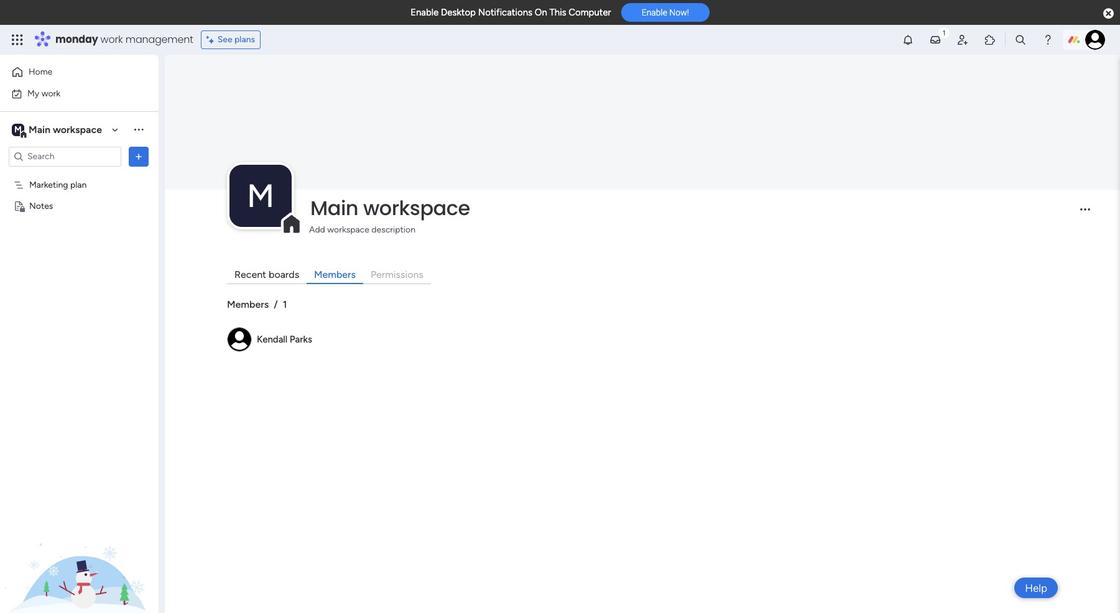Task type: describe. For each thing, give the bounding box(es) containing it.
list box containing marketing plan
[[0, 172, 159, 385]]

boards
[[269, 269, 299, 281]]

options image
[[133, 150, 145, 163]]

recent
[[235, 269, 266, 281]]

members / 1
[[227, 299, 287, 311]]

work for my
[[41, 88, 60, 99]]

2 vertical spatial workspace
[[328, 225, 370, 235]]

kendall parks
[[257, 334, 312, 345]]

1 image
[[939, 26, 950, 40]]

work for monday
[[101, 32, 123, 47]]

enable for enable now!
[[642, 8, 668, 18]]

my work
[[27, 88, 60, 99]]

add workspace description
[[309, 225, 416, 235]]

help image
[[1043, 34, 1055, 46]]

kendall
[[257, 334, 288, 345]]

Search in workspace field
[[26, 149, 104, 164]]

notes
[[29, 201, 53, 211]]

kendall parks image
[[1086, 30, 1106, 50]]

apps image
[[985, 34, 997, 46]]

main workspace inside workspace selection element
[[29, 124, 102, 135]]

notifications
[[478, 7, 533, 18]]

m inside dropdown button
[[247, 177, 275, 215]]

/
[[274, 299, 278, 311]]

Main workspace field
[[307, 194, 1071, 222]]

management
[[126, 32, 193, 47]]

computer
[[569, 7, 612, 18]]

1 vertical spatial workspace image
[[230, 165, 292, 227]]

monday
[[55, 32, 98, 47]]

enable desktop notifications on this computer
[[411, 7, 612, 18]]

desktop
[[441, 7, 476, 18]]

this
[[550, 7, 567, 18]]

select product image
[[11, 34, 24, 46]]

my work button
[[7, 84, 134, 104]]

m button
[[230, 165, 292, 227]]

plan
[[70, 180, 87, 190]]

see plans button
[[201, 30, 261, 49]]

1 vertical spatial workspace
[[363, 194, 470, 222]]

parks
[[290, 334, 312, 345]]

members for members
[[314, 269, 356, 281]]

lottie animation image
[[0, 488, 159, 614]]

1 vertical spatial main
[[311, 194, 359, 222]]



Task type: locate. For each thing, give the bounding box(es) containing it.
description
[[372, 225, 416, 235]]

see plans
[[218, 34, 255, 45]]

enable
[[411, 7, 439, 18], [642, 8, 668, 18]]

1 vertical spatial members
[[227, 299, 269, 311]]

workspace image
[[12, 123, 24, 137], [230, 165, 292, 227]]

members
[[314, 269, 356, 281], [227, 299, 269, 311]]

enable for enable desktop notifications on this computer
[[411, 7, 439, 18]]

kendall parks link
[[257, 334, 312, 345]]

see
[[218, 34, 233, 45]]

0 vertical spatial work
[[101, 32, 123, 47]]

0 vertical spatial members
[[314, 269, 356, 281]]

my
[[27, 88, 39, 99]]

marketing
[[29, 180, 68, 190]]

work right my
[[41, 88, 60, 99]]

search everything image
[[1015, 34, 1028, 46]]

0 horizontal spatial m
[[14, 124, 22, 135]]

add
[[309, 225, 325, 235]]

monday work management
[[55, 32, 193, 47]]

option
[[0, 174, 159, 176]]

m inside workspace selection element
[[14, 124, 22, 135]]

1 horizontal spatial main
[[311, 194, 359, 222]]

workspace up description
[[363, 194, 470, 222]]

help
[[1026, 582, 1048, 595]]

v2 ellipsis image
[[1081, 209, 1091, 219]]

enable inside button
[[642, 8, 668, 18]]

workspace
[[53, 124, 102, 135], [363, 194, 470, 222], [328, 225, 370, 235]]

1 horizontal spatial main workspace
[[311, 194, 470, 222]]

0 horizontal spatial workspace image
[[12, 123, 24, 137]]

1 vertical spatial main workspace
[[311, 194, 470, 222]]

enable left now!
[[642, 8, 668, 18]]

enable now! button
[[622, 3, 710, 22]]

workspace selection element
[[12, 122, 104, 138]]

home button
[[7, 62, 134, 82]]

enable now!
[[642, 8, 690, 18]]

dapulse close image
[[1104, 7, 1115, 20]]

plans
[[235, 34, 255, 45]]

1 horizontal spatial enable
[[642, 8, 668, 18]]

members down add
[[314, 269, 356, 281]]

1 vertical spatial work
[[41, 88, 60, 99]]

inbox image
[[930, 34, 942, 46]]

enable left desktop
[[411, 7, 439, 18]]

main
[[29, 124, 50, 135], [311, 194, 359, 222]]

0 vertical spatial workspace
[[53, 124, 102, 135]]

workspace up search in workspace field
[[53, 124, 102, 135]]

main workspace up search in workspace field
[[29, 124, 102, 135]]

0 horizontal spatial main
[[29, 124, 50, 135]]

work
[[101, 32, 123, 47], [41, 88, 60, 99]]

help button
[[1015, 578, 1059, 599]]

0 horizontal spatial main workspace
[[29, 124, 102, 135]]

0 horizontal spatial enable
[[411, 7, 439, 18]]

0 vertical spatial main
[[29, 124, 50, 135]]

permissions
[[371, 269, 424, 281]]

workspace options image
[[133, 123, 145, 136]]

m
[[14, 124, 22, 135], [247, 177, 275, 215]]

main inside workspace selection element
[[29, 124, 50, 135]]

members left the /
[[227, 299, 269, 311]]

now!
[[670, 8, 690, 18]]

members for members / 1
[[227, 299, 269, 311]]

1
[[283, 299, 287, 311]]

private board image
[[13, 200, 25, 212]]

1 horizontal spatial m
[[247, 177, 275, 215]]

home
[[29, 67, 52, 77]]

1 horizontal spatial members
[[314, 269, 356, 281]]

1 horizontal spatial workspace image
[[230, 165, 292, 227]]

0 vertical spatial workspace image
[[12, 123, 24, 137]]

1 vertical spatial m
[[247, 177, 275, 215]]

work right monday
[[101, 32, 123, 47]]

0 vertical spatial main workspace
[[29, 124, 102, 135]]

on
[[535, 7, 548, 18]]

main down my work in the left top of the page
[[29, 124, 50, 135]]

lottie animation element
[[0, 488, 159, 614]]

invite members image
[[957, 34, 970, 46]]

recent boards
[[235, 269, 299, 281]]

main workspace up description
[[311, 194, 470, 222]]

1 horizontal spatial work
[[101, 32, 123, 47]]

0 vertical spatial m
[[14, 124, 22, 135]]

workspace right add
[[328, 225, 370, 235]]

work inside button
[[41, 88, 60, 99]]

notifications image
[[903, 34, 915, 46]]

list box
[[0, 172, 159, 385]]

0 horizontal spatial work
[[41, 88, 60, 99]]

marketing plan
[[29, 180, 87, 190]]

main workspace
[[29, 124, 102, 135], [311, 194, 470, 222]]

0 horizontal spatial members
[[227, 299, 269, 311]]

main up add
[[311, 194, 359, 222]]



Task type: vqa. For each thing, say whether or not it's contained in the screenshot.
Main workspace within the the workspace selection 'element'
yes



